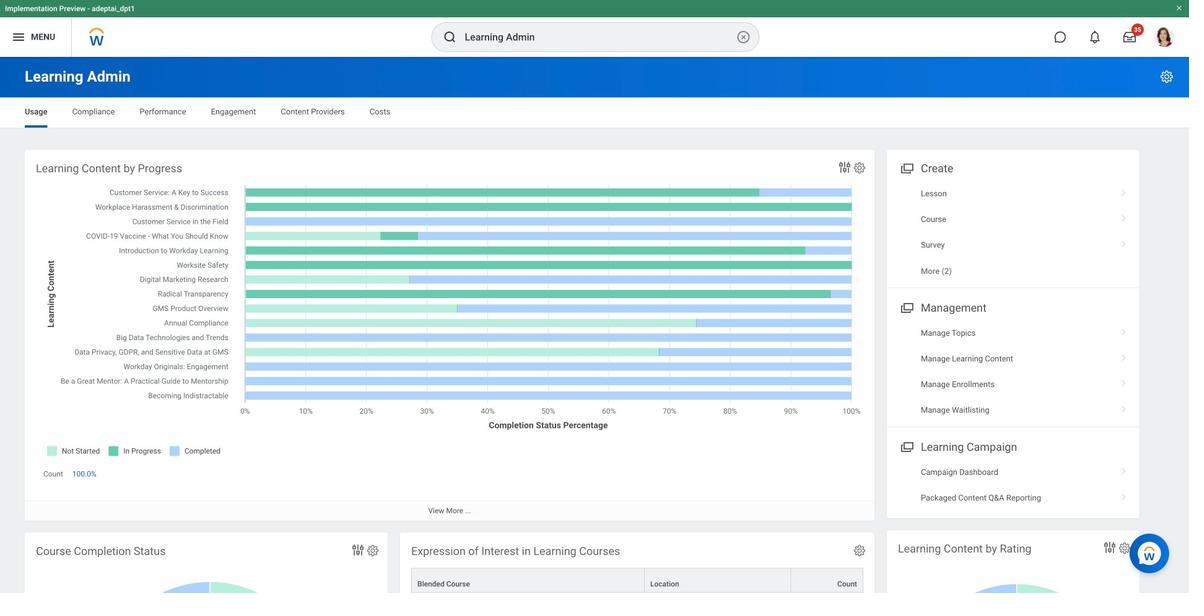 Task type: locate. For each thing, give the bounding box(es) containing it.
2 vertical spatial list
[[887, 460, 1139, 511]]

0 vertical spatial list
[[887, 181, 1139, 284]]

chevron right image
[[1116, 211, 1132, 223], [1116, 236, 1132, 249], [1116, 376, 1132, 388], [1116, 402, 1132, 414], [1116, 489, 1132, 502]]

Search Workday  search field
[[465, 24, 734, 51]]

banner
[[0, 0, 1189, 57]]

1 horizontal spatial configure and view chart data image
[[1102, 541, 1117, 556]]

menu group image
[[898, 159, 915, 176], [898, 299, 915, 316]]

0 vertical spatial menu group image
[[898, 159, 915, 176]]

4 chevron right image from the top
[[1116, 464, 1132, 476]]

learning content by rating element
[[887, 531, 1139, 594]]

list for menu group icon
[[887, 460, 1139, 511]]

profile logan mcneil image
[[1154, 27, 1174, 50]]

configure learning content by progress image
[[853, 161, 866, 175]]

list
[[887, 181, 1139, 284], [887, 321, 1139, 424], [887, 460, 1139, 511]]

learning content by progress element
[[25, 150, 874, 521]]

0 horizontal spatial configure and view chart data image
[[351, 543, 365, 558]]

1 vertical spatial menu group image
[[898, 299, 915, 316]]

configure and view chart data image
[[1102, 541, 1117, 556], [351, 543, 365, 558]]

configure learning content by rating image
[[1118, 542, 1131, 556]]

inbox large image
[[1123, 31, 1136, 43]]

configure and view chart data image inside 'learning content by rating' element
[[1102, 541, 1117, 556]]

1 list from the top
[[887, 181, 1139, 284]]

1 chevron right image from the top
[[1116, 185, 1132, 197]]

tab list
[[12, 98, 1177, 128]]

row
[[411, 569, 863, 594]]

list for first menu group image from the top
[[887, 181, 1139, 284]]

configure and view chart data image for configure learning content by rating image at the right bottom of page
[[1102, 541, 1117, 556]]

chevron right image
[[1116, 185, 1132, 197], [1116, 325, 1132, 337], [1116, 350, 1132, 363], [1116, 464, 1132, 476]]

main content
[[0, 57, 1189, 594]]

3 chevron right image from the top
[[1116, 350, 1132, 363]]

5 chevron right image from the top
[[1116, 489, 1132, 502]]

notifications large image
[[1089, 31, 1101, 43]]

2 list from the top
[[887, 321, 1139, 424]]

configure and view chart data image left configure course completion status icon
[[351, 543, 365, 558]]

configure course completion status image
[[366, 545, 380, 558]]

menu group image
[[898, 438, 915, 455]]

2 chevron right image from the top
[[1116, 325, 1132, 337]]

2 chevron right image from the top
[[1116, 236, 1132, 249]]

configure expression of interest in learning courses image
[[853, 545, 866, 558]]

row inside expression of interest in learning courses "element"
[[411, 569, 863, 594]]

list for 2nd menu group image from the top
[[887, 321, 1139, 424]]

1 vertical spatial list
[[887, 321, 1139, 424]]

x circle image
[[736, 30, 751, 45]]

3 list from the top
[[887, 460, 1139, 511]]

course completion status element
[[25, 534, 388, 594]]

configure and view chart data image left configure learning content by rating image at the right bottom of page
[[1102, 541, 1117, 556]]

1 chevron right image from the top
[[1116, 211, 1132, 223]]



Task type: vqa. For each thing, say whether or not it's contained in the screenshot.
2023
no



Task type: describe. For each thing, give the bounding box(es) containing it.
configure this page image
[[1159, 69, 1174, 84]]

4 chevron right image from the top
[[1116, 402, 1132, 414]]

justify image
[[11, 30, 26, 45]]

search image
[[442, 30, 457, 45]]

chevron right image for menu group icon
[[1116, 464, 1132, 476]]

configure and view chart data image for configure course completion status icon
[[351, 543, 365, 558]]

chevron right image for first menu group image from the top
[[1116, 185, 1132, 197]]

configure and view chart data image
[[837, 160, 852, 175]]

2 menu group image from the top
[[898, 299, 915, 316]]

close environment banner image
[[1175, 4, 1183, 12]]

1 menu group image from the top
[[898, 159, 915, 176]]

3 chevron right image from the top
[[1116, 376, 1132, 388]]

expression of interest in learning courses element
[[400, 534, 874, 594]]

chevron right image for 2nd menu group image from the top
[[1116, 325, 1132, 337]]



